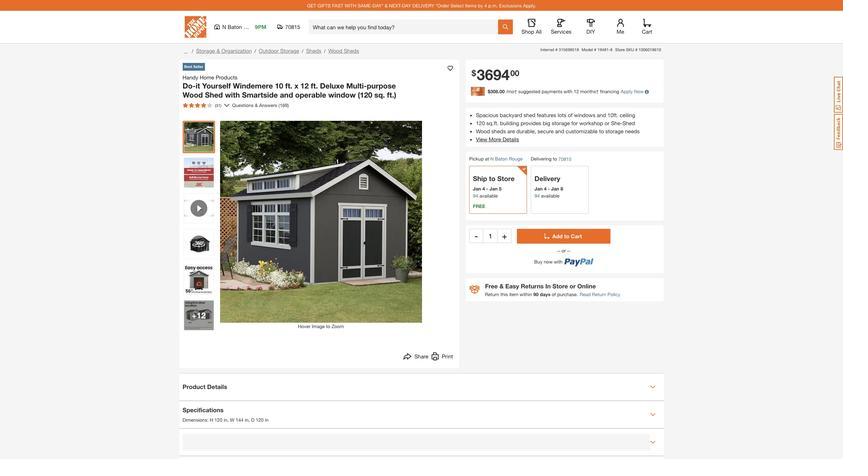 Task type: locate. For each thing, give the bounding box(es) containing it.
0 vertical spatial shed
[[205, 91, 223, 99]]

1 horizontal spatial ,
[[249, 417, 250, 423]]

sheds link
[[306, 47, 322, 54]]

& right day* at left top
[[385, 3, 388, 8]]

wood down the do- at left top
[[183, 91, 203, 99]]

70815 up outdoor storage link
[[285, 24, 300, 30]]

# right sku
[[636, 47, 638, 52]]

1 return from the left
[[485, 292, 499, 297]]

return down free
[[485, 292, 499, 297]]

beige handy home products wood sheds 19481 8 e1.1 image
[[184, 158, 214, 187]]

2 vertical spatial and
[[555, 128, 565, 134]]

cart inside button
[[571, 233, 582, 239]]

read return policy link
[[580, 291, 621, 298]]

windemere
[[233, 81, 273, 90]]

1 horizontal spatial in
[[245, 417, 249, 423]]

1 horizontal spatial rouge
[[509, 156, 523, 162]]

1 horizontal spatial storage
[[280, 47, 299, 54]]

0 horizontal spatial available
[[480, 193, 498, 199]]

store up purchase.
[[553, 282, 568, 290]]

1 horizontal spatial 70815
[[559, 156, 572, 162]]

or up purchase.
[[570, 282, 576, 290]]

2 horizontal spatial wood
[[476, 128, 490, 134]]

120 down spacious
[[476, 120, 485, 126]]

- inside button
[[475, 231, 478, 241]]

specifications
[[183, 406, 224, 414]]

94 inside ship to store jan 4 - jan 5 94 available
[[473, 193, 478, 199]]

1 vertical spatial +
[[192, 311, 197, 320]]

70815 inside button
[[285, 24, 300, 30]]

1 horizontal spatial +
[[502, 231, 507, 241]]

wood right the sheds link
[[329, 47, 343, 54]]

1 vertical spatial details
[[207, 383, 227, 391]]

n baton rouge
[[222, 24, 259, 30]]

4 stars image
[[183, 103, 212, 108]]

store left sku
[[616, 47, 625, 52]]

with up questions
[[225, 91, 240, 99]]

4 inside ship to store jan 4 - jan 5 94 available
[[483, 186, 485, 191]]

2 caret image from the top
[[650, 412, 656, 417]]

1 horizontal spatial details
[[503, 136, 519, 142]]

1 available from the left
[[480, 193, 498, 199]]

0 vertical spatial n
[[222, 24, 226, 30]]

4 inside the "delivery jan 4 - jan 8 94 available"
[[544, 186, 547, 191]]

1 horizontal spatial storage
[[606, 128, 624, 134]]

0 vertical spatial details
[[503, 136, 519, 142]]

shed inside spacious backyard shed features lots of windows and 10ft. ceiling 120 sq.ft. building provides big storage for workshop or she-shed wood sheds are durable, secure and customizable to storage needs view more details
[[623, 120, 635, 126]]

p.m.
[[489, 3, 498, 8]]

(31) button
[[180, 100, 224, 111]]

70815 right delivering
[[559, 156, 572, 162]]

1 horizontal spatial ft.
[[311, 81, 318, 90]]

+ button
[[498, 229, 512, 243]]

0 vertical spatial storage
[[552, 120, 570, 126]]

x
[[295, 81, 299, 90]]

1 vertical spatial wood
[[183, 91, 203, 99]]

1 vertical spatial shed
[[623, 120, 635, 126]]

, left d
[[249, 417, 250, 423]]

& down the smartside
[[255, 102, 258, 108]]

or left she-
[[605, 120, 610, 126]]

-
[[487, 186, 488, 191], [548, 186, 550, 191], [475, 231, 478, 241]]

to left zoom
[[326, 323, 330, 329]]

2 ft. from the left
[[311, 81, 318, 90]]

0 vertical spatial rouge
[[244, 24, 259, 30]]

2 horizontal spatial #
[[636, 47, 638, 52]]

# right "internet" at the right of page
[[556, 47, 558, 52]]

with right the "now"
[[554, 259, 563, 265]]

of inside free & easy returns in store or online return this item within 90 days of purchase. read return policy
[[552, 292, 556, 297]]

store inside free & easy returns in store or online return this item within 90 days of purchase. read return policy
[[553, 282, 568, 290]]

0 horizontal spatial 70815
[[285, 24, 300, 30]]

cart up 1006018610
[[642, 28, 653, 35]]

to right ship
[[489, 175, 496, 182]]

1 vertical spatial 70815
[[559, 156, 572, 162]]

0 horizontal spatial with
[[225, 91, 240, 99]]

2 horizontal spatial 120
[[476, 120, 485, 126]]

hover
[[298, 323, 311, 329]]

n up the storage & organization link
[[222, 24, 226, 30]]

details right product
[[207, 383, 227, 391]]

0 horizontal spatial -
[[475, 231, 478, 241]]

...
[[184, 49, 188, 54]]

spacious backyard shed features lots of windows and 10ft. ceiling 120 sq.ft. building provides big storage for workshop or she-shed wood sheds are durable, secure and customizable to storage needs view more details
[[476, 112, 640, 142]]

needs
[[625, 128, 640, 134]]

2 horizontal spatial or
[[605, 120, 610, 126]]

, left w
[[228, 417, 229, 423]]

share
[[415, 353, 429, 359]]

2 vertical spatial store
[[553, 282, 568, 290]]

to inside ship to store jan 4 - jan 5 94 available
[[489, 175, 496, 182]]

wood up view at the right top of the page
[[476, 128, 490, 134]]

0 vertical spatial or
[[605, 120, 610, 126]]

add
[[553, 233, 563, 239]]

315698518
[[559, 47, 579, 52]]

wood
[[329, 47, 343, 54], [183, 91, 203, 99], [476, 128, 490, 134]]

120 right d
[[256, 417, 264, 423]]

rouge left delivering
[[509, 156, 523, 162]]

1 sheds from the left
[[306, 47, 322, 54]]

- inside ship to store jan 4 - jan 5 94 available
[[487, 186, 488, 191]]

0 horizontal spatial ft.
[[285, 81, 293, 90]]

to inside spacious backyard shed features lots of windows and 10ft. ceiling 120 sq.ft. building provides big storage for workshop or she-shed wood sheds are durable, secure and customizable to storage needs view more details
[[599, 128, 604, 134]]

0 vertical spatial and
[[280, 91, 293, 99]]

ft.
[[285, 81, 293, 90], [311, 81, 318, 90]]

big
[[543, 120, 551, 126]]

... button
[[183, 47, 189, 56]]

of right lots
[[568, 112, 573, 118]]

1 vertical spatial caret image
[[650, 412, 656, 417]]

1 vertical spatial cart
[[571, 233, 582, 239]]

+ for +
[[502, 231, 507, 241]]

3 caret image from the top
[[650, 440, 656, 445]]

(31) link
[[180, 100, 230, 111]]

4 jan from the left
[[551, 186, 560, 191]]

0 vertical spatial cart
[[642, 28, 653, 35]]

storage down she-
[[606, 128, 624, 134]]

rouge up organization
[[244, 24, 259, 30]]

4 down delivery at the right of page
[[544, 186, 547, 191]]

2 in from the left
[[245, 417, 249, 423]]

1 # from the left
[[556, 47, 558, 52]]

and right secure
[[555, 128, 565, 134]]

1 horizontal spatial store
[[553, 282, 568, 290]]

home
[[200, 74, 214, 80]]

and up the (169)
[[280, 91, 293, 99]]

2 horizontal spatial store
[[616, 47, 625, 52]]

yourself
[[202, 81, 231, 90]]

dimensions:
[[183, 417, 209, 423]]

2 vertical spatial caret image
[[650, 440, 656, 445]]

free & easy returns in store or online return this item within 90 days of purchase. read return policy
[[485, 282, 621, 297]]

smartside
[[242, 91, 278, 99]]

outdoor storage link
[[259, 47, 299, 54]]

8 inside the "delivery jan 4 - jan 8 94 available"
[[561, 186, 563, 191]]

None field
[[484, 229, 498, 243]]

storage up 'seller'
[[196, 47, 215, 54]]

with right payments
[[564, 89, 573, 94]]

to inside add to cart button
[[564, 233, 570, 239]]

n
[[222, 24, 226, 30], [491, 156, 494, 162]]

services button
[[551, 19, 572, 35]]

(31)
[[215, 103, 222, 108]]

exclusions
[[499, 3, 522, 8]]

2 horizontal spatial in
[[265, 417, 269, 423]]

3694
[[477, 66, 510, 84]]

3 in from the left
[[265, 417, 269, 423]]

2 94 from the left
[[535, 193, 540, 199]]

0 horizontal spatial of
[[552, 292, 556, 297]]

2 horizontal spatial -
[[548, 186, 550, 191]]

6280539200001 image
[[184, 193, 214, 223]]

to down workshop
[[599, 128, 604, 134]]

or inside free & easy returns in store or online return this item within 90 days of purchase. read return policy
[[570, 282, 576, 290]]

94 down delivery at the right of page
[[535, 193, 540, 199]]

in left d
[[245, 417, 249, 423]]

for
[[572, 120, 578, 126]]

share button
[[404, 352, 429, 362]]

wood inside spacious backyard shed features lots of windows and 10ft. ceiling 120 sq.ft. building provides big storage for workshop or she-shed wood sheds are durable, secure and customizable to storage needs view more details
[[476, 128, 490, 134]]

available
[[480, 193, 498, 199], [541, 193, 560, 199]]

ship to store jan 4 - jan 5 94 available
[[473, 175, 515, 199]]

8 left sku
[[611, 47, 613, 52]]

baton right at
[[495, 156, 508, 162]]

8 down 70815 link
[[561, 186, 563, 191]]

1 horizontal spatial or
[[570, 282, 576, 290]]

caret image
[[650, 384, 656, 390], [650, 412, 656, 417], [650, 440, 656, 445]]

1 vertical spatial and
[[597, 112, 606, 118]]

provides
[[521, 120, 542, 126]]

0 horizontal spatial 94
[[473, 193, 478, 199]]

diy
[[587, 28, 596, 35]]

shed down yourself
[[205, 91, 223, 99]]

or up the 'buy now with' button
[[561, 248, 568, 253]]

/ left outdoor
[[255, 48, 256, 54]]

1 horizontal spatial return
[[592, 292, 607, 297]]

0 vertical spatial +
[[502, 231, 507, 241]]

available down delivery at the right of page
[[541, 193, 560, 199]]

pickup
[[469, 156, 484, 162]]

days
[[540, 292, 551, 297]]

1 vertical spatial rouge
[[509, 156, 523, 162]]

n right at
[[491, 156, 494, 162]]

What can we help you find today? search field
[[313, 20, 498, 34]]

1 horizontal spatial -
[[487, 186, 488, 191]]

0 vertical spatial 70815
[[285, 24, 300, 30]]

0 horizontal spatial or
[[561, 248, 568, 253]]

details down are
[[503, 136, 519, 142]]

add to list image
[[448, 66, 453, 71]]

94 inside the "delivery jan 4 - jan 8 94 available"
[[535, 193, 540, 199]]

2 horizontal spatial with
[[564, 89, 573, 94]]

storage down lots
[[552, 120, 570, 126]]

durable,
[[517, 128, 536, 134]]

more
[[489, 136, 501, 142]]

1 vertical spatial of
[[552, 292, 556, 297]]

2 / from the left
[[255, 48, 256, 54]]

1 horizontal spatial available
[[541, 193, 560, 199]]

0 horizontal spatial baton
[[228, 24, 242, 30]]

1 horizontal spatial n
[[491, 156, 494, 162]]

0 horizontal spatial wood
[[183, 91, 203, 99]]

fast
[[332, 3, 344, 8]]

apply now
[[621, 89, 644, 94]]

0 vertical spatial caret image
[[650, 384, 656, 390]]

1 vertical spatial 8
[[561, 186, 563, 191]]

0 horizontal spatial shed
[[205, 91, 223, 99]]

94 up the free
[[473, 193, 478, 199]]

0 horizontal spatial ,
[[228, 417, 229, 423]]

1 horizontal spatial baton
[[495, 156, 508, 162]]

$ 3694 00
[[472, 66, 520, 84]]

0 horizontal spatial store
[[498, 175, 515, 182]]

ft. up operable
[[311, 81, 318, 90]]

2 horizontal spatial 12
[[574, 89, 579, 94]]

storage right outdoor
[[280, 47, 299, 54]]

1 horizontal spatial #
[[594, 47, 597, 52]]

2 available from the left
[[541, 193, 560, 199]]

$
[[472, 68, 476, 78]]

available up the free
[[480, 193, 498, 199]]

returns
[[521, 282, 544, 290]]

315698518_s01 image
[[184, 229, 214, 259]]

0 horizontal spatial cart
[[571, 233, 582, 239]]

1 horizontal spatial shed
[[623, 120, 635, 126]]

# right model
[[594, 47, 597, 52]]

1 horizontal spatial of
[[568, 112, 573, 118]]

cart
[[642, 28, 653, 35], [571, 233, 582, 239]]

4 down ship
[[483, 186, 485, 191]]

/ left the sheds link
[[302, 48, 304, 54]]

19481-
[[598, 47, 611, 52]]

of right the days
[[552, 292, 556, 297]]

0 horizontal spatial and
[[280, 91, 293, 99]]

0 horizontal spatial +
[[192, 311, 197, 320]]

120 right h
[[215, 417, 223, 423]]

to right add
[[564, 233, 570, 239]]

and left 10ft.
[[597, 112, 606, 118]]

best
[[184, 64, 192, 69]]

120 inside spacious backyard shed features lots of windows and 10ft. ceiling 120 sq.ft. building provides big storage for workshop or she-shed wood sheds are durable, secure and customizable to storage needs view more details
[[476, 120, 485, 126]]

secure
[[538, 128, 554, 134]]

baton up organization
[[228, 24, 242, 30]]

1 caret image from the top
[[650, 384, 656, 390]]

0 horizontal spatial storage
[[552, 120, 570, 126]]

live chat image
[[834, 77, 844, 113]]

& up 'this'
[[500, 282, 504, 290]]

0 horizontal spatial in
[[224, 417, 228, 423]]

0 vertical spatial wood
[[329, 47, 343, 54]]

0 vertical spatial 8
[[611, 47, 613, 52]]

1 ft. from the left
[[285, 81, 293, 90]]

1 vertical spatial storage
[[606, 128, 624, 134]]

+ 12
[[192, 311, 206, 320]]

delivery jan 4 - jan 8 94 available
[[535, 175, 563, 199]]

1 horizontal spatial 120
[[256, 417, 264, 423]]

details inside spacious backyard shed features lots of windows and 10ft. ceiling 120 sq.ft. building provides big storage for workshop or she-shed wood sheds are durable, secure and customizable to storage needs view more details
[[503, 136, 519, 142]]

144
[[236, 417, 244, 423]]

in left w
[[224, 417, 228, 423]]

shed down the ceiling
[[623, 120, 635, 126]]

1 horizontal spatial with
[[554, 259, 563, 265]]

4 / from the left
[[324, 48, 326, 54]]

icon image
[[469, 286, 480, 294]]

add to cart
[[553, 233, 582, 239]]

& left organization
[[217, 47, 220, 54]]

0 vertical spatial of
[[568, 112, 573, 118]]

2 vertical spatial or
[[570, 282, 576, 290]]

to for store
[[489, 175, 496, 182]]

in
[[546, 282, 551, 290]]

wood inside ... / storage & organization / outdoor storage / sheds / wood sheds
[[329, 47, 343, 54]]

(169)
[[279, 102, 289, 108]]

get gifts fast with same-day* & next-day delivery *order select items by 4 p.m. exclusions apply.
[[307, 3, 536, 8]]

+ inside button
[[502, 231, 507, 241]]

ft. left x
[[285, 81, 293, 90]]

1 vertical spatial n
[[491, 156, 494, 162]]

specifications dimensions: h 120 in , w 144 in , d 120 in
[[183, 406, 269, 423]]

store up '5'
[[498, 175, 515, 182]]

image
[[312, 323, 325, 329]]

sq.
[[375, 91, 385, 99]]

/ right the sheds link
[[324, 48, 326, 54]]

0 vertical spatial store
[[616, 47, 625, 52]]

- down ship
[[487, 186, 488, 191]]

1 horizontal spatial wood
[[329, 47, 343, 54]]

in right d
[[265, 417, 269, 423]]

0 horizontal spatial #
[[556, 47, 558, 52]]

2 vertical spatial wood
[[476, 128, 490, 134]]

shop
[[522, 28, 535, 35]]

to inside delivering to 70815
[[553, 156, 557, 162]]

0 horizontal spatial storage
[[196, 47, 215, 54]]

4
[[485, 3, 487, 8], [483, 186, 485, 191], [544, 186, 547, 191]]

1 horizontal spatial 94
[[535, 193, 540, 199]]

$308.00 /mo† suggested payments with 12 months† financing
[[488, 89, 619, 94]]

#
[[556, 47, 558, 52], [594, 47, 597, 52], [636, 47, 638, 52]]

- down delivery at the right of page
[[548, 186, 550, 191]]

0 horizontal spatial details
[[207, 383, 227, 391]]

cart right add
[[571, 233, 582, 239]]

return right read
[[592, 292, 607, 297]]

- left "+" button
[[475, 231, 478, 241]]

now
[[635, 89, 644, 94]]

shed inside the handy home products do-it yourself windemere 10 ft. x 12 ft. deluxe multi-purpose wood shed with smartside and operable window (120 sq. ft.)
[[205, 91, 223, 99]]

to left 70815 link
[[553, 156, 557, 162]]

1 94 from the left
[[473, 193, 478, 199]]

/ right ... button
[[192, 48, 194, 54]]

5
[[499, 186, 502, 191]]

spacious
[[476, 112, 499, 118]]

1 vertical spatial store
[[498, 175, 515, 182]]

2 # from the left
[[594, 47, 597, 52]]

0 horizontal spatial return
[[485, 292, 499, 297]]

policy
[[608, 292, 621, 297]]

0 horizontal spatial n
[[222, 24, 226, 30]]

1 horizontal spatial sheds
[[344, 47, 359, 54]]

view more details link
[[476, 136, 519, 142]]



Task type: describe. For each thing, give the bounding box(es) containing it.
2 horizontal spatial and
[[597, 112, 606, 118]]

operable
[[295, 91, 326, 99]]

to for 70815
[[553, 156, 557, 162]]

1 in from the left
[[224, 417, 228, 423]]

- inside the "delivery jan 4 - jan 8 94 available"
[[548, 186, 550, 191]]

suggested
[[519, 89, 541, 94]]

product details
[[183, 383, 227, 391]]

ft.)
[[387, 91, 397, 99]]

$308.00
[[488, 89, 505, 94]]

2 jan from the left
[[490, 186, 498, 191]]

cart link
[[640, 19, 655, 35]]

caret image inside product details button
[[650, 384, 656, 390]]

1 jan from the left
[[473, 186, 481, 191]]

beige handy home products wood sheds 19481 8 40.2 image
[[184, 265, 214, 294]]

4 right by at the right of page
[[485, 3, 487, 8]]

1 , from the left
[[228, 417, 229, 423]]

internet # 315698518 model # 19481-8 store sku # 1006018610
[[541, 47, 662, 52]]

products
[[216, 74, 238, 80]]

online
[[578, 282, 596, 290]]

shop all button
[[521, 19, 543, 35]]

windows
[[574, 112, 596, 118]]

product
[[183, 383, 206, 391]]

wood sheds link
[[329, 47, 359, 54]]

with inside button
[[554, 259, 563, 265]]

model
[[582, 47, 593, 52]]

n baton rouge button
[[491, 156, 523, 162]]

2 storage from the left
[[280, 47, 299, 54]]

1006018610
[[639, 47, 662, 52]]

1 storage from the left
[[196, 47, 215, 54]]

handy home products do-it yourself windemere 10 ft. x 12 ft. deluxe multi-purpose wood shed with smartside and operable window (120 sq. ft.)
[[183, 74, 397, 99]]

multi-
[[346, 81, 367, 90]]

beige handy home products wood sheds 19481 8 64.0 image
[[184, 122, 214, 152]]

70815 inside delivering to 70815
[[559, 156, 572, 162]]

of inside spacious backyard shed features lots of windows and 10ft. ceiling 120 sq.ft. building provides big storage for workshop or she-shed wood sheds are durable, secure and customizable to storage needs view more details
[[568, 112, 573, 118]]

wood inside the handy home products do-it yourself windemere 10 ft. x 12 ft. deluxe multi-purpose wood shed with smartside and operable window (120 sq. ft.)
[[183, 91, 203, 99]]

1 horizontal spatial 8
[[611, 47, 613, 52]]

by
[[478, 3, 483, 8]]

2 , from the left
[[249, 417, 250, 423]]

workshop
[[580, 120, 603, 126]]

0 vertical spatial baton
[[228, 24, 242, 30]]

sq.ft.
[[487, 120, 499, 126]]

within
[[520, 292, 532, 297]]

to for cart
[[564, 233, 570, 239]]

2 return from the left
[[592, 292, 607, 297]]

questions & answers (169)
[[232, 102, 289, 108]]

10ft.
[[608, 112, 619, 118]]

store inside ship to store jan 4 - jan 5 94 available
[[498, 175, 515, 182]]

& inside ... / storage & organization / outdoor storage / sheds / wood sheds
[[217, 47, 220, 54]]

10
[[275, 81, 283, 90]]

1 vertical spatial or
[[561, 248, 568, 253]]

apply
[[621, 89, 633, 94]]

3 / from the left
[[302, 48, 304, 54]]

handy
[[183, 74, 198, 80]]

lots
[[558, 112, 567, 118]]

outdoor
[[259, 47, 279, 54]]

handy home products link
[[183, 73, 240, 81]]

item
[[510, 292, 519, 297]]

at
[[485, 156, 489, 162]]

easy
[[506, 282, 519, 290]]

00
[[511, 68, 520, 78]]

available inside ship to store jan 4 - jan 5 94 available
[[480, 193, 498, 199]]

customizable
[[566, 128, 598, 134]]

purpose
[[367, 81, 396, 90]]

1 horizontal spatial and
[[555, 128, 565, 134]]

3 jan from the left
[[535, 186, 543, 191]]

items
[[465, 3, 477, 8]]

add to cart button
[[517, 229, 611, 244]]

next-
[[389, 3, 402, 8]]

this
[[501, 292, 508, 297]]

- button
[[469, 229, 484, 243]]

product details button
[[179, 374, 664, 401]]

/mo†
[[506, 89, 517, 94]]

now
[[544, 259, 553, 265]]

with
[[345, 3, 357, 8]]

read
[[580, 292, 591, 297]]

delivering to 70815
[[531, 156, 572, 162]]

free
[[473, 203, 486, 209]]

features
[[537, 112, 557, 118]]

details inside button
[[207, 383, 227, 391]]

0 horizontal spatial 120
[[215, 417, 223, 423]]

day
[[402, 3, 411, 8]]

*order
[[436, 3, 450, 8]]

available inside the "delivery jan 4 - jan 8 94 available"
[[541, 193, 560, 199]]

zoom
[[332, 323, 344, 329]]

and inside the handy home products do-it yourself windemere 10 ft. x 12 ft. deluxe multi-purpose wood shed with smartside and operable window (120 sq. ft.)
[[280, 91, 293, 99]]

ship
[[473, 175, 487, 182]]

building
[[500, 120, 519, 126]]

same-
[[358, 3, 373, 8]]

0 horizontal spatial rouge
[[244, 24, 259, 30]]

12 inside the handy home products do-it yourself windemere 10 ft. x 12 ft. deluxe multi-purpose wood shed with smartside and operable window (120 sq. ft.)
[[301, 81, 309, 90]]

shed
[[524, 112, 536, 118]]

feedback link image
[[834, 114, 844, 150]]

questions
[[232, 102, 254, 108]]

sku
[[626, 47, 635, 52]]

storage & organization link
[[196, 47, 252, 54]]

+ for + 12
[[192, 311, 197, 320]]

1 / from the left
[[192, 48, 194, 54]]

& inside free & easy returns in store or online return this item within 90 days of purchase. read return policy
[[500, 282, 504, 290]]

pickup at n baton rouge
[[469, 156, 523, 162]]

1 horizontal spatial cart
[[642, 28, 653, 35]]

apply now image
[[471, 87, 488, 96]]

w
[[230, 417, 234, 423]]

buy now with
[[535, 259, 563, 265]]

sheds
[[492, 128, 506, 134]]

the home depot logo image
[[185, 16, 206, 38]]

1 vertical spatial baton
[[495, 156, 508, 162]]

delivery
[[413, 3, 435, 8]]

with inside the handy home products do-it yourself windemere 10 ft. x 12 ft. deluxe multi-purpose wood shed with smartside and operable window (120 sq. ft.)
[[225, 91, 240, 99]]

apply.
[[523, 3, 536, 8]]

to inside hover image to zoom button
[[326, 323, 330, 329]]

shop all
[[522, 28, 542, 35]]

backyard
[[500, 112, 522, 118]]

or inside spacious backyard shed features lots of windows and 10ft. ceiling 120 sq.ft. building provides big storage for workshop or she-shed wood sheds are durable, secure and customizable to storage needs view more details
[[605, 120, 610, 126]]

2 sheds from the left
[[344, 47, 359, 54]]

ceiling
[[620, 112, 636, 118]]

are
[[508, 128, 515, 134]]

0 horizontal spatial 12
[[197, 311, 206, 320]]

3 # from the left
[[636, 47, 638, 52]]

beige handy home products wood sheds 19481 8 a0.3 image
[[184, 301, 214, 330]]

me button
[[610, 19, 632, 35]]

payments
[[542, 89, 563, 94]]

months†
[[581, 89, 599, 94]]

get
[[307, 3, 316, 8]]

answers
[[259, 102, 277, 108]]



Task type: vqa. For each thing, say whether or not it's contained in the screenshot.
INTERNET # 315698518 MODEL # 19481-8 STORE SKU # 1006018610
yes



